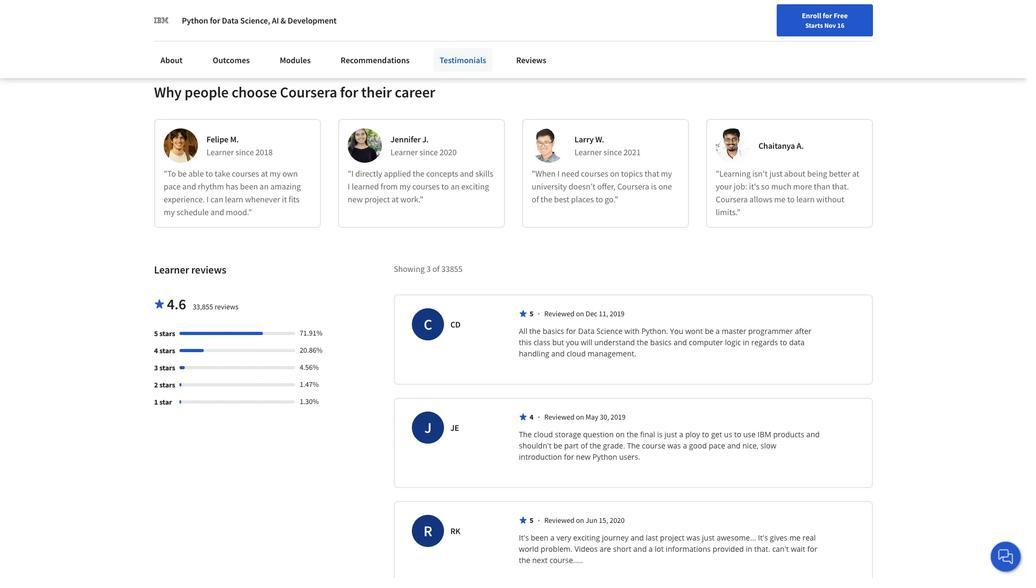 Task type: locate. For each thing, give the bounding box(es) containing it.
better
[[829, 168, 851, 179]]

1 horizontal spatial 4
[[530, 412, 534, 422]]

stars up 4 stars
[[159, 329, 175, 338]]

of inside "when i need courses on topics that my university doesn't offer, coursera is one of the best places to go."
[[532, 194, 539, 205]]

i inside "when i need courses on topics that my university doesn't offer, coursera is one of the best places to go."
[[558, 168, 560, 179]]

on
[[610, 168, 620, 179], [576, 309, 584, 319], [576, 412, 584, 422], [616, 429, 625, 440], [576, 516, 584, 525]]

final
[[641, 429, 656, 440]]

0 horizontal spatial exciting
[[461, 181, 489, 192]]

data
[[790, 337, 805, 348]]

chat with us image
[[998, 548, 1015, 565]]

ibm image
[[154, 13, 169, 28]]

1 vertical spatial data
[[578, 326, 595, 336]]

pace
[[164, 181, 181, 192], [709, 441, 726, 451]]

2019 for c
[[610, 309, 625, 319]]

0 horizontal spatial since
[[236, 147, 254, 158]]

coursera inside "learning isn't just about being better at your job: it's so much more than that. coursera allows me to learn without limits."
[[716, 194, 748, 205]]

recommendations link
[[334, 48, 416, 72]]

since inside jennifer j. learner since 2020
[[420, 147, 438, 158]]

my up one
[[661, 168, 672, 179]]

1 vertical spatial 4
[[530, 412, 534, 422]]

1 vertical spatial exciting
[[574, 533, 600, 543]]

more inside button
[[188, 17, 205, 26]]

learner down felipe
[[207, 147, 234, 158]]

cloud inside the cloud storage question on the final is just a ploy to get us to use ibm products and shouldn't be part of the grade. the course was a good pace and nice, slow introduction for new python users.
[[534, 429, 553, 440]]

cloud down the you on the right bottom
[[567, 349, 586, 359]]

at for better
[[853, 168, 860, 179]]

that. inside "learning isn't just about being better at your job: it's so much more than that. coursera allows me to learn without limits."
[[833, 181, 849, 192]]

&
[[281, 15, 286, 26]]

short
[[613, 544, 632, 554]]

be up computer
[[705, 326, 714, 336]]

choose
[[232, 83, 277, 102]]

provided
[[713, 544, 744, 554]]

are
[[600, 544, 611, 554]]

testimonials
[[440, 55, 487, 65]]

on for j
[[576, 412, 584, 422]]

go."
[[605, 194, 619, 205]]

the right applied
[[413, 168, 425, 179]]

0 horizontal spatial of
[[433, 264, 440, 274]]

an up whenever
[[260, 181, 269, 192]]

an down concepts
[[451, 181, 460, 192]]

1 vertical spatial in
[[746, 544, 753, 554]]

4.56%
[[300, 363, 319, 372]]

me inside the 'it's been a very exciting journey and last project was just awesome... it's gives me real world problem. videos are short and a lot informations provided in that. can't wait for the next course.....'
[[790, 533, 801, 543]]

5 up the this
[[530, 309, 534, 319]]

0 horizontal spatial learn
[[225, 194, 243, 205]]

0 horizontal spatial more
[[188, 17, 205, 26]]

to
[[206, 168, 213, 179], [442, 181, 449, 192], [596, 194, 603, 205], [788, 194, 795, 205], [780, 337, 788, 348], [702, 429, 710, 440], [735, 429, 742, 440]]

that. down better
[[833, 181, 849, 192]]

schedule
[[177, 207, 209, 217]]

0 horizontal spatial i
[[207, 194, 209, 205]]

0 vertical spatial be
[[178, 168, 187, 179]]

english
[[822, 33, 848, 44]]

0 vertical spatial more
[[188, 17, 205, 26]]

1 horizontal spatial new
[[576, 452, 591, 462]]

been up world
[[531, 533, 549, 543]]

4
[[154, 346, 158, 356], [530, 412, 534, 422]]

basics down python.
[[651, 337, 672, 348]]

2 horizontal spatial at
[[853, 168, 860, 179]]

1 an from the left
[[260, 181, 269, 192]]

learner inside jennifer j. learner since 2020
[[391, 147, 418, 158]]

1 horizontal spatial courses
[[413, 181, 440, 192]]

coursera
[[280, 83, 337, 102], [618, 181, 650, 192], [716, 194, 748, 205]]

larry
[[575, 134, 594, 145]]

1
[[154, 397, 158, 407]]

1 horizontal spatial more
[[794, 181, 813, 192]]

new
[[762, 34, 776, 43]]

0 horizontal spatial that.
[[755, 544, 771, 554]]

was up informations
[[687, 533, 700, 543]]

grade.
[[603, 441, 626, 451]]

2 horizontal spatial of
[[581, 441, 588, 451]]

me up wait
[[790, 533, 801, 543]]

2 horizontal spatial coursera
[[716, 194, 748, 205]]

0 horizontal spatial was
[[668, 441, 681, 451]]

it's up world
[[519, 533, 529, 543]]

2 vertical spatial reviewed
[[545, 516, 575, 525]]

0 vertical spatial python
[[182, 15, 208, 26]]

0 horizontal spatial coursera
[[280, 83, 337, 102]]

on left jun
[[576, 516, 584, 525]]

me down much
[[775, 194, 786, 205]]

people
[[185, 83, 229, 102]]

data inside all the basics for data science with python. you wont be a master programmer after this class but you will understand the basics and computer logic in regards to data handling and cloud management.
[[578, 326, 595, 336]]

stars for 4 stars
[[159, 346, 175, 356]]

data left science,
[[222, 15, 239, 26]]

4 stars from the top
[[159, 380, 175, 390]]

isn't
[[753, 168, 768, 179]]

1 vertical spatial your
[[716, 181, 732, 192]]

and down but
[[552, 349, 565, 359]]

2 reviewed from the top
[[545, 412, 575, 422]]

5 up 4 stars
[[154, 329, 158, 338]]

understand
[[595, 337, 635, 348]]

chaitanya
[[759, 140, 796, 151]]

2021
[[624, 147, 641, 158]]

1 vertical spatial reviews
[[215, 302, 239, 312]]

1 horizontal spatial at
[[392, 194, 399, 205]]

coursera up limits."
[[716, 194, 748, 205]]

at down 2018
[[261, 168, 268, 179]]

0 vertical spatial cloud
[[567, 349, 586, 359]]

learn inside the "to be able to take courses at my own pace and rhythm has been an amazing experience. i can learn whenever it fits my schedule and mood."
[[225, 194, 243, 205]]

stars for 5 stars
[[159, 329, 175, 338]]

courses up offer,
[[581, 168, 609, 179]]

1 vertical spatial reviewed
[[545, 412, 575, 422]]

0 horizontal spatial me
[[775, 194, 786, 205]]

0 vertical spatial reviewed
[[545, 309, 575, 319]]

able
[[189, 168, 204, 179]]

recommendations
[[341, 55, 410, 65]]

2 vertical spatial just
[[702, 533, 715, 543]]

0 vertical spatial new
[[348, 194, 363, 205]]

1 vertical spatial the
[[627, 441, 640, 451]]

0 horizontal spatial cloud
[[534, 429, 553, 440]]

since for j.
[[420, 147, 438, 158]]

for inside the 'it's been a very exciting journey and last project was just awesome... it's gives me real world problem. videos are short and a lot informations provided in that. can't wait for the next course.....'
[[808, 544, 818, 554]]

modules
[[280, 55, 311, 65]]

just up course at the bottom right of page
[[665, 429, 678, 440]]

0 vertical spatial project
[[365, 194, 390, 205]]

exciting inside "i directly applied the concepts and skills i learned from my courses to an exciting new project at work."
[[461, 181, 489, 192]]

reviewed for r
[[545, 516, 575, 525]]

1 horizontal spatial python
[[593, 452, 618, 462]]

science
[[597, 326, 623, 336]]

learner inside felipe m. learner since 2018
[[207, 147, 234, 158]]

since down j.
[[420, 147, 438, 158]]

can
[[211, 194, 223, 205]]

1 horizontal spatial pace
[[709, 441, 726, 451]]

my inside "when i need courses on topics that my university doesn't offer, coursera is one of the best places to go."
[[661, 168, 672, 179]]

your down "learning
[[716, 181, 732, 192]]

new
[[348, 194, 363, 205], [576, 452, 591, 462]]

more inside "learning isn't just about being better at your job: it's so much more than that. coursera allows me to learn without limits."
[[794, 181, 813, 192]]

0 horizontal spatial new
[[348, 194, 363, 205]]

w.
[[596, 134, 605, 145]]

project inside the 'it's been a very exciting journey and last project was just awesome... it's gives me real world problem. videos are short and a lot informations provided in that. can't wait for the next course.....'
[[660, 533, 685, 543]]

it's left gives
[[758, 533, 768, 543]]

1 horizontal spatial data
[[578, 326, 595, 336]]

3 since from the left
[[604, 147, 622, 158]]

just inside "learning isn't just about being better at your job: it's so much more than that. coursera allows me to learn without limits."
[[770, 168, 783, 179]]

1 vertical spatial just
[[665, 429, 678, 440]]

was inside the 'it's been a very exciting journey and last project was just awesome... it's gives me real world problem. videos are short and a lot informations provided in that. can't wait for the next course.....'
[[687, 533, 700, 543]]

at inside "learning isn't just about being better at your job: it's so much more than that. coursera allows me to learn without limits."
[[853, 168, 860, 179]]

a.
[[797, 140, 804, 151]]

cloud up shouldn't
[[534, 429, 553, 440]]

is inside "when i need courses on topics that my university doesn't offer, coursera is one of the best places to go."
[[651, 181, 657, 192]]

has
[[226, 181, 238, 192]]

2 an from the left
[[451, 181, 460, 192]]

1 vertical spatial python
[[593, 452, 618, 462]]

and up experience. at the top
[[182, 181, 196, 192]]

videos
[[575, 544, 598, 554]]

be inside the cloud storage question on the final is just a ploy to get us to use ibm products and shouldn't be part of the grade. the course was a good pace and nice, slow introduction for new python users.
[[554, 441, 563, 451]]

coursera down topics
[[618, 181, 650, 192]]

a left lot
[[649, 544, 653, 554]]

1 horizontal spatial is
[[658, 429, 663, 440]]

4 up shouldn't
[[530, 412, 534, 422]]

your inside "learning isn't just about being better at your job: it's so much more than that. coursera allows me to learn without limits."
[[716, 181, 732, 192]]

1 horizontal spatial exciting
[[574, 533, 600, 543]]

2020 inside jennifer j. learner since 2020
[[440, 147, 457, 158]]

on up grade.
[[616, 429, 625, 440]]

in inside the 'it's been a very exciting journey and last project was just awesome... it's gives me real world problem. videos are short and a lot informations provided in that. can't wait for the next course.....'
[[746, 544, 753, 554]]

governments link
[[227, 0, 297, 21]]

be right ""to"
[[178, 168, 187, 179]]

1 since from the left
[[236, 147, 254, 158]]

computer
[[689, 337, 723, 348]]

0 vertical spatial 3
[[427, 264, 431, 274]]

m.
[[230, 134, 239, 145]]

learner down jennifer
[[391, 147, 418, 158]]

3 reviewed from the top
[[545, 516, 575, 525]]

the cloud storage question on the final is just a ploy to get us to use ibm products and shouldn't be part of the grade. the course was a good pace and nice, slow introduction for new python users.
[[519, 429, 822, 462]]

2018
[[256, 147, 273, 158]]

0 vertical spatial coursera
[[280, 83, 337, 102]]

5 for r
[[530, 516, 534, 525]]

pace down get
[[709, 441, 726, 451]]

and right products
[[807, 429, 820, 440]]

is left one
[[651, 181, 657, 192]]

reviewed up the very
[[545, 516, 575, 525]]

the inside the 'it's been a very exciting journey and last project was just awesome... it's gives me real world problem. videos are short and a lot informations provided in that. can't wait for the next course.....'
[[519, 555, 531, 565]]

ploy
[[686, 429, 701, 440]]

in right logic
[[743, 337, 750, 348]]

reviewed up but
[[545, 309, 575, 319]]

me inside "learning isn't just about being better at your job: it's so much more than that. coursera allows me to learn without limits."
[[775, 194, 786, 205]]

master
[[722, 326, 747, 336]]

0 vertical spatial was
[[668, 441, 681, 451]]

career
[[395, 83, 435, 102]]

2020
[[440, 147, 457, 158], [610, 516, 625, 525]]

is right final
[[658, 429, 663, 440]]

on left the dec
[[576, 309, 584, 319]]

1 horizontal spatial me
[[790, 533, 801, 543]]

reviewed on jun 15, 2020
[[545, 516, 625, 525]]

management.
[[588, 349, 637, 359]]

more right '6'
[[188, 17, 205, 26]]

i left need
[[558, 168, 560, 179]]

learner for felipe
[[207, 147, 234, 158]]

5 up world
[[530, 516, 534, 525]]

a left good
[[683, 441, 688, 451]]

to left go."
[[596, 194, 603, 205]]

the up shouldn't
[[519, 429, 532, 440]]

python for data science, ai & development
[[182, 15, 337, 26]]

0 horizontal spatial be
[[178, 168, 187, 179]]

basics up but
[[543, 326, 564, 336]]

about
[[161, 55, 183, 65]]

0 vertical spatial your
[[746, 34, 760, 43]]

users.
[[620, 452, 641, 462]]

for down part
[[564, 452, 574, 462]]

a left ploy
[[680, 429, 684, 440]]

2 it's from the left
[[758, 533, 768, 543]]

3 right showing
[[427, 264, 431, 274]]

1 vertical spatial me
[[790, 533, 801, 543]]

in inside all the basics for data science with python. you wont be a master programmer after this class but you will understand the basics and computer logic in regards to data handling and cloud management.
[[743, 337, 750, 348]]

data up will
[[578, 326, 595, 336]]

my inside "i directly applied the concepts and skills i learned from my courses to an exciting new project at work."
[[400, 181, 411, 192]]

2 horizontal spatial just
[[770, 168, 783, 179]]

courses
[[232, 168, 259, 179], [581, 168, 609, 179], [413, 181, 440, 192]]

at for courses
[[261, 168, 268, 179]]

1 horizontal spatial project
[[660, 533, 685, 543]]

i inside "i directly applied the concepts and skills i learned from my courses to an exciting new project at work."
[[348, 181, 350, 192]]

a
[[716, 326, 720, 336], [680, 429, 684, 440], [683, 441, 688, 451], [551, 533, 555, 543], [649, 544, 653, 554]]

mood."
[[226, 207, 252, 217]]

5 for c
[[530, 309, 534, 319]]

been inside the 'it's been a very exciting journey and last project was just awesome... it's gives me real world problem. videos are short and a lot informations provided in that. can't wait for the next course.....'
[[531, 533, 549, 543]]

learner reviews
[[154, 263, 226, 277]]

1 vertical spatial cloud
[[534, 429, 553, 440]]

1 learn from the left
[[225, 194, 243, 205]]

2020 up concepts
[[440, 147, 457, 158]]

to inside "i directly applied the concepts and skills i learned from my courses to an exciting new project at work."
[[442, 181, 449, 192]]

courses up has
[[232, 168, 259, 179]]

0 vertical spatial 4
[[154, 346, 158, 356]]

0 horizontal spatial 4
[[154, 346, 158, 356]]

on inside "when i need courses on topics that my university doesn't offer, coursera is one of the best places to go."
[[610, 168, 620, 179]]

0 vertical spatial exciting
[[461, 181, 489, 192]]

learn down has
[[225, 194, 243, 205]]

was right course at the bottom right of page
[[668, 441, 681, 451]]

0 vertical spatial reviews
[[191, 263, 226, 277]]

more down the about
[[794, 181, 813, 192]]

new down learned
[[348, 194, 363, 205]]

python down grade.
[[593, 452, 618, 462]]

0 horizontal spatial an
[[260, 181, 269, 192]]

chaitanya a.
[[759, 140, 804, 151]]

0 vertical spatial me
[[775, 194, 786, 205]]

1 vertical spatial 2020
[[610, 516, 625, 525]]

0 horizontal spatial basics
[[543, 326, 564, 336]]

for up nov
[[823, 11, 833, 20]]

on up offer,
[[610, 168, 620, 179]]

"when i need courses on topics that my university doesn't offer, coursera is one of the best places to go."
[[532, 168, 672, 205]]

reviewed for c
[[545, 309, 575, 319]]

new down part
[[576, 452, 591, 462]]

exciting down 'skills'
[[461, 181, 489, 192]]

16
[[838, 21, 845, 29]]

the inside "i directly applied the concepts and skills i learned from my courses to an exciting new project at work."
[[413, 168, 425, 179]]

find your new career
[[731, 34, 798, 43]]

learner inside larry w. learner since 2021
[[575, 147, 602, 158]]

journey
[[602, 533, 629, 543]]

reviews for 33,855 reviews
[[215, 302, 239, 312]]

that
[[645, 168, 660, 179]]

to up rhythm
[[206, 168, 213, 179]]

is inside the cloud storage question on the final is just a ploy to get us to use ibm products and shouldn't be part of the grade. the course was a good pace and nice, slow introduction for new python users.
[[658, 429, 663, 440]]

project down learned
[[365, 194, 390, 205]]

0 horizontal spatial at
[[261, 168, 268, 179]]

slow
[[761, 441, 777, 451]]

the up users.
[[627, 441, 640, 451]]

2 vertical spatial i
[[207, 194, 209, 205]]

0 horizontal spatial 2020
[[440, 147, 457, 158]]

the down world
[[519, 555, 531, 565]]

to down concepts
[[442, 181, 449, 192]]

1 vertical spatial more
[[794, 181, 813, 192]]

1 horizontal spatial been
[[531, 533, 549, 543]]

rk
[[451, 526, 461, 537]]

starts
[[806, 21, 823, 29]]

just inside the cloud storage question on the final is just a ploy to get us to use ibm products and shouldn't be part of the grade. the course was a good pace and nice, slow introduction for new python users.
[[665, 429, 678, 440]]

reviewed up storage
[[545, 412, 575, 422]]

1 horizontal spatial cloud
[[567, 349, 586, 359]]

that. left can't
[[755, 544, 771, 554]]

for left their
[[340, 83, 359, 102]]

1 horizontal spatial learn
[[797, 194, 815, 205]]

None search field
[[153, 28, 409, 50]]

stars up "2 stars"
[[159, 363, 175, 373]]

0 horizontal spatial data
[[222, 15, 239, 26]]

python right show
[[182, 15, 208, 26]]

0 horizontal spatial your
[[716, 181, 732, 192]]

collection element
[[148, 0, 880, 48]]

1 vertical spatial coursera
[[618, 181, 650, 192]]

skills
[[476, 168, 494, 179]]

0 vertical spatial 5
[[530, 309, 534, 319]]

1 vertical spatial was
[[687, 533, 700, 543]]

of left 33855
[[433, 264, 440, 274]]

1 reviewed from the top
[[545, 309, 575, 319]]

0 vertical spatial of
[[532, 194, 539, 205]]

to inside "when i need courses on topics that my university doesn't offer, coursera is one of the best places to go."
[[596, 194, 603, 205]]

0 horizontal spatial just
[[665, 429, 678, 440]]

modules link
[[273, 48, 317, 72]]

0 vertical spatial data
[[222, 15, 239, 26]]

the
[[413, 168, 425, 179], [541, 194, 553, 205], [530, 326, 541, 336], [637, 337, 649, 348], [627, 429, 639, 440], [590, 441, 601, 451], [519, 555, 531, 565]]

2019 for j
[[611, 412, 626, 422]]

0 vertical spatial pace
[[164, 181, 181, 192]]

since inside larry w. learner since 2021
[[604, 147, 622, 158]]

3 up 2
[[154, 363, 158, 373]]

1 vertical spatial pace
[[709, 441, 726, 451]]

pace inside the cloud storage question on the final is just a ploy to get us to use ibm products and shouldn't be part of the grade. the course was a good pace and nice, slow introduction for new python users.
[[709, 441, 726, 451]]

2 vertical spatial coursera
[[716, 194, 748, 205]]

to right us in the right bottom of the page
[[735, 429, 742, 440]]

pace down ""to"
[[164, 181, 181, 192]]

2 horizontal spatial since
[[604, 147, 622, 158]]

my up work."
[[400, 181, 411, 192]]

1 vertical spatial be
[[705, 326, 714, 336]]

you
[[566, 337, 579, 348]]

my left own
[[270, 168, 281, 179]]

learn inside "learning isn't just about being better at your job: it's so much more than that. coursera allows me to learn without limits."
[[797, 194, 815, 205]]

dec
[[586, 309, 598, 319]]

0 vertical spatial 2019
[[610, 309, 625, 319]]

1 horizontal spatial i
[[348, 181, 350, 192]]

1 vertical spatial that.
[[755, 544, 771, 554]]

learner for larry
[[575, 147, 602, 158]]

1 it's from the left
[[519, 533, 529, 543]]

courses up work."
[[413, 181, 440, 192]]

the right all
[[530, 326, 541, 336]]

1 horizontal spatial the
[[627, 441, 640, 451]]

just up much
[[770, 168, 783, 179]]

at inside the "to be able to take courses at my own pace and rhythm has been an amazing experience. i can learn whenever it fits my schedule and mood."
[[261, 168, 268, 179]]

their
[[361, 83, 392, 102]]

a up computer
[[716, 326, 720, 336]]

allows
[[750, 194, 773, 205]]

that. inside the 'it's been a very exciting journey and last project was just awesome... it's gives me real world problem. videos are short and a lot informations provided in that. can't wait for the next course.....'
[[755, 544, 771, 554]]

exciting
[[461, 181, 489, 192], [574, 533, 600, 543]]

1 vertical spatial 3
[[154, 363, 158, 373]]

2 stars from the top
[[159, 346, 175, 356]]

in
[[743, 337, 750, 348], [746, 544, 753, 554]]

coursera down 'modules' on the left of page
[[280, 83, 337, 102]]

the down university
[[541, 194, 553, 205]]

development
[[288, 15, 337, 26]]

larry w. learner since 2021
[[575, 134, 641, 158]]

0 horizontal spatial courses
[[232, 168, 259, 179]]

best
[[554, 194, 570, 205]]

to left data
[[780, 337, 788, 348]]

cloud
[[567, 349, 586, 359], [534, 429, 553, 440]]

1 horizontal spatial coursera
[[618, 181, 650, 192]]

2 learn from the left
[[797, 194, 815, 205]]

just up provided
[[702, 533, 715, 543]]

2 horizontal spatial be
[[705, 326, 714, 336]]

0 vertical spatial that.
[[833, 181, 849, 192]]

1 horizontal spatial of
[[532, 194, 539, 205]]

in down the awesome...
[[746, 544, 753, 554]]

2 horizontal spatial i
[[558, 168, 560, 179]]

logic
[[725, 337, 741, 348]]

since inside felipe m. learner since 2018
[[236, 147, 254, 158]]

since down w.
[[604, 147, 622, 158]]

2 since from the left
[[420, 147, 438, 158]]

be inside the "to be able to take courses at my own pace and rhythm has been an amazing experience. i can learn whenever it fits my schedule and mood."
[[178, 168, 187, 179]]

1.47%
[[300, 380, 319, 389]]

3 stars from the top
[[159, 363, 175, 373]]

to down much
[[788, 194, 795, 205]]

1 stars from the top
[[159, 329, 175, 338]]

1 vertical spatial i
[[348, 181, 350, 192]]

1 vertical spatial 2019
[[611, 412, 626, 422]]

learner for jennifer
[[391, 147, 418, 158]]

on left may
[[576, 412, 584, 422]]



Task type: describe. For each thing, give the bounding box(es) containing it.
0 horizontal spatial python
[[182, 15, 208, 26]]

learner up 4.6
[[154, 263, 189, 277]]

being
[[808, 168, 828, 179]]

cloud inside all the basics for data science with python. you wont be a master programmer after this class but you will understand the basics and computer logic in regards to data handling and cloud management.
[[567, 349, 586, 359]]

than
[[814, 181, 831, 192]]

in for c
[[743, 337, 750, 348]]

and down last at the right
[[634, 544, 647, 554]]

and down can
[[211, 207, 224, 217]]

reviews
[[516, 55, 547, 65]]

places
[[571, 194, 594, 205]]

topics
[[621, 168, 643, 179]]

been inside the "to be able to take courses at my own pace and rhythm has been an amazing experience. i can learn whenever it fits my schedule and mood."
[[240, 181, 258, 192]]

can't
[[773, 544, 789, 554]]

next
[[533, 555, 548, 565]]

about
[[785, 168, 806, 179]]

products
[[774, 429, 805, 440]]

a left the very
[[551, 533, 555, 543]]

1 star
[[154, 397, 172, 407]]

reviewed on dec 11, 2019
[[545, 309, 625, 319]]

30,
[[600, 412, 610, 422]]

"i
[[348, 168, 354, 179]]

i inside the "to be able to take courses at my own pace and rhythm has been an amazing experience. i can learn whenever it fits my schedule and mood."
[[207, 194, 209, 205]]

to inside all the basics for data science with python. you wont be a master programmer after this class but you will understand the basics and computer logic in regards to data handling and cloud management.
[[780, 337, 788, 348]]

enroll for free starts nov 16
[[802, 11, 848, 29]]

from
[[381, 181, 398, 192]]

at inside "i directly applied the concepts and skills i learned from my courses to an exciting new project at work."
[[392, 194, 399, 205]]

find
[[731, 34, 744, 43]]

reviewed for j
[[545, 412, 575, 422]]

felipe
[[207, 134, 229, 145]]

storage
[[555, 429, 582, 440]]

one
[[659, 181, 672, 192]]

regards
[[752, 337, 779, 348]]

part
[[565, 441, 579, 451]]

introduction
[[519, 452, 562, 462]]

find your new career link
[[725, 32, 803, 45]]

coursera inside "when i need courses on topics that my university doesn't offer, coursera is one of the best places to go."
[[618, 181, 650, 192]]

j
[[425, 418, 432, 437]]

the inside "when i need courses on topics that my university doesn't offer, coursera is one of the best places to go."
[[541, 194, 553, 205]]

courses inside "i directly applied the concepts and skills i learned from my courses to an exciting new project at work."
[[413, 181, 440, 192]]

stars for 3 stars
[[159, 363, 175, 373]]

4 stars
[[154, 346, 175, 356]]

pace inside the "to be able to take courses at my own pace and rhythm has been an amazing experience. i can learn whenever it fits my schedule and mood."
[[164, 181, 181, 192]]

was inside the cloud storage question on the final is just a ploy to get us to use ibm products and shouldn't be part of the grade. the course was a good pace and nice, slow introduction for new python users.
[[668, 441, 681, 451]]

for inside all the basics for data science with python. you wont be a master programmer after this class but you will understand the basics and computer logic in regards to data handling and cloud management.
[[566, 326, 577, 336]]

r
[[424, 522, 433, 541]]

on for r
[[576, 516, 584, 525]]

it
[[282, 194, 287, 205]]

cd
[[451, 319, 461, 330]]

why
[[154, 83, 182, 102]]

so
[[762, 181, 770, 192]]

2020 for jennifer j. learner since 2020
[[440, 147, 457, 158]]

a inside all the basics for data science with python. you wont be a master programmer after this class but you will understand the basics and computer logic in regards to data handling and cloud management.
[[716, 326, 720, 336]]

0 vertical spatial basics
[[543, 326, 564, 336]]

"i directly applied the concepts and skills i learned from my courses to an exciting new project at work."
[[348, 168, 494, 205]]

1 vertical spatial basics
[[651, 337, 672, 348]]

learn for has
[[225, 194, 243, 205]]

shouldn't
[[519, 441, 552, 451]]

1 vertical spatial 5
[[154, 329, 158, 338]]

2 stars
[[154, 380, 175, 390]]

reviews for learner reviews
[[191, 263, 226, 277]]

for inside the cloud storage question on the final is just a ploy to get us to use ibm products and shouldn't be part of the grade. the course was a good pace and nice, slow introduction for new python users.
[[564, 452, 574, 462]]

course.....
[[550, 555, 583, 565]]

lot
[[655, 544, 664, 554]]

courses inside the "to be able to take courses at my own pace and rhythm has been an amazing experience. i can learn whenever it fits my schedule and mood."
[[232, 168, 259, 179]]

limits."
[[716, 207, 741, 217]]

doesn't
[[569, 181, 596, 192]]

on inside the cloud storage question on the final is just a ploy to get us to use ibm products and shouldn't be part of the grade. the course was a good pace and nice, slow introduction for new python users.
[[616, 429, 625, 440]]

without
[[817, 194, 845, 205]]

problem.
[[541, 544, 573, 554]]

outcomes link
[[206, 48, 256, 72]]

33,855
[[193, 302, 213, 312]]

class
[[534, 337, 551, 348]]

own
[[283, 168, 298, 179]]

new inside the cloud storage question on the final is just a ploy to get us to use ibm products and shouldn't be part of the grade. the course was a good pace and nice, slow introduction for new python users.
[[576, 452, 591, 462]]

4 for 4
[[530, 412, 534, 422]]

learn for more
[[797, 194, 815, 205]]

job:
[[734, 181, 748, 192]]

learned
[[352, 181, 379, 192]]

showing
[[394, 264, 425, 274]]

4 for 4 stars
[[154, 346, 158, 356]]

this
[[519, 337, 532, 348]]

to inside the "to be able to take courses at my own pace and rhythm has been an amazing experience. i can learn whenever it fits my schedule and mood."
[[206, 168, 213, 179]]

0 vertical spatial the
[[519, 429, 532, 440]]

since for m.
[[236, 147, 254, 158]]

course
[[642, 441, 666, 451]]

concepts
[[426, 168, 458, 179]]

3 stars
[[154, 363, 175, 373]]

to left get
[[702, 429, 710, 440]]

python inside the cloud storage question on the final is just a ploy to get us to use ibm products and shouldn't be part of the grade. the course was a good pace and nice, slow introduction for new python users.
[[593, 452, 618, 462]]

university
[[532, 181, 567, 192]]

the left final
[[627, 429, 639, 440]]

an inside the "to be able to take courses at my own pace and rhythm has been an amazing experience. i can learn whenever it fits my schedule and mood."
[[260, 181, 269, 192]]

take
[[215, 168, 230, 179]]

governments
[[243, 5, 293, 16]]

outcomes
[[213, 55, 250, 65]]

je
[[451, 423, 459, 433]]

71.91%
[[300, 328, 323, 338]]

star
[[159, 397, 172, 407]]

why people choose coursera for their career
[[154, 83, 435, 102]]

on for c
[[576, 309, 584, 319]]

much
[[772, 181, 792, 192]]

the down question
[[590, 441, 601, 451]]

show 6 more
[[163, 17, 205, 26]]

of inside the cloud storage question on the final is just a ploy to get us to use ibm products and shouldn't be part of the grade. the course was a good pace and nice, slow introduction for new python users.
[[581, 441, 588, 451]]

us
[[724, 429, 733, 440]]

wait
[[791, 544, 806, 554]]

"learning
[[716, 168, 751, 179]]

the down with
[[637, 337, 649, 348]]

just inside the 'it's been a very exciting journey and last project was just awesome... it's gives me real world problem. videos are short and a lot informations provided in that. can't wait for the next course.....'
[[702, 533, 715, 543]]

project inside "i directly applied the concepts and skills i learned from my courses to an exciting new project at work."
[[365, 194, 390, 205]]

stars for 2 stars
[[159, 380, 175, 390]]

exciting inside the 'it's been a very exciting journey and last project was just awesome... it's gives me real world problem. videos are short and a lot informations provided in that. can't wait for the next course.....'
[[574, 533, 600, 543]]

ibm
[[758, 429, 772, 440]]

enroll
[[802, 11, 822, 20]]

and down you
[[674, 337, 687, 348]]

c
[[424, 315, 432, 334]]

and left last at the right
[[631, 533, 644, 543]]

in for r
[[746, 544, 753, 554]]

courses inside "when i need courses on topics that my university doesn't offer, coursera is one of the best places to go."
[[581, 168, 609, 179]]

about link
[[154, 48, 189, 72]]

since for w.
[[604, 147, 622, 158]]

to inside "learning isn't just about being better at your job: it's so much more than that. coursera allows me to learn without limits."
[[788, 194, 795, 205]]

my down experience. at the top
[[164, 207, 175, 217]]

fits
[[289, 194, 300, 205]]

0 horizontal spatial 3
[[154, 363, 158, 373]]

"learning isn't just about being better at your job: it's so much more than that. coursera allows me to learn without limits."
[[716, 168, 860, 217]]

and inside "i directly applied the concepts and skills i learned from my courses to an exciting new project at work."
[[460, 168, 474, 179]]

be inside all the basics for data science with python. you wont be a master programmer after this class but you will understand the basics and computer logic in regards to data handling and cloud management.
[[705, 326, 714, 336]]

2020 for reviewed on jun 15, 2020
[[610, 516, 625, 525]]

and down us in the right bottom of the page
[[728, 441, 741, 451]]

jennifer
[[391, 134, 421, 145]]

j.
[[423, 134, 429, 145]]

for inside enroll for free starts nov 16
[[823, 11, 833, 20]]

may
[[586, 412, 599, 422]]

1.30%
[[300, 397, 319, 406]]

new inside "i directly applied the concepts and skills i learned from my courses to an exciting new project at work."
[[348, 194, 363, 205]]

felipe m. learner since 2018
[[207, 134, 273, 158]]

wont
[[686, 326, 703, 336]]

all the basics for data science with python. you wont be a master programmer after this class but you will understand the basics and computer logic in regards to data handling and cloud management.
[[519, 326, 814, 359]]

1 vertical spatial of
[[433, 264, 440, 274]]

for right '6'
[[210, 15, 220, 26]]

an inside "i directly applied the concepts and skills i learned from my courses to an exciting new project at work."
[[451, 181, 460, 192]]

"to be able to take courses at my own pace and rhythm has been an amazing experience. i can learn whenever it fits my schedule and mood."
[[164, 168, 301, 217]]



Task type: vqa. For each thing, say whether or not it's contained in the screenshot.


